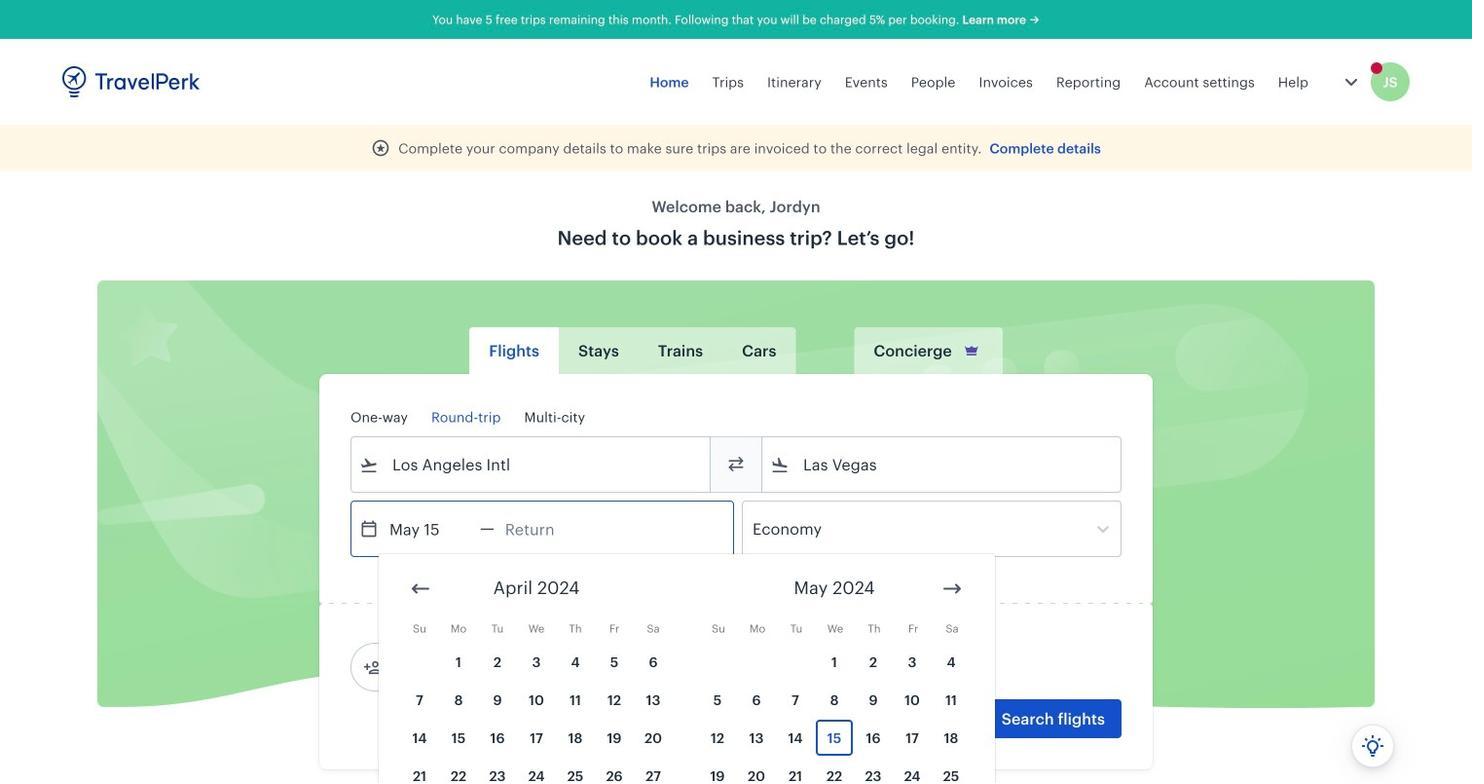 Task type: locate. For each thing, give the bounding box(es) containing it.
Add first traveler search field
[[383, 652, 585, 683]]

To search field
[[790, 449, 1096, 480]]

move backward to switch to the previous month. image
[[409, 577, 432, 600]]

move forward to switch to the next month. image
[[941, 577, 964, 600]]

From search field
[[379, 449, 685, 480]]

calendar application
[[379, 554, 1473, 783]]



Task type: describe. For each thing, give the bounding box(es) containing it.
Depart text field
[[379, 502, 480, 556]]

Return text field
[[495, 502, 596, 556]]



